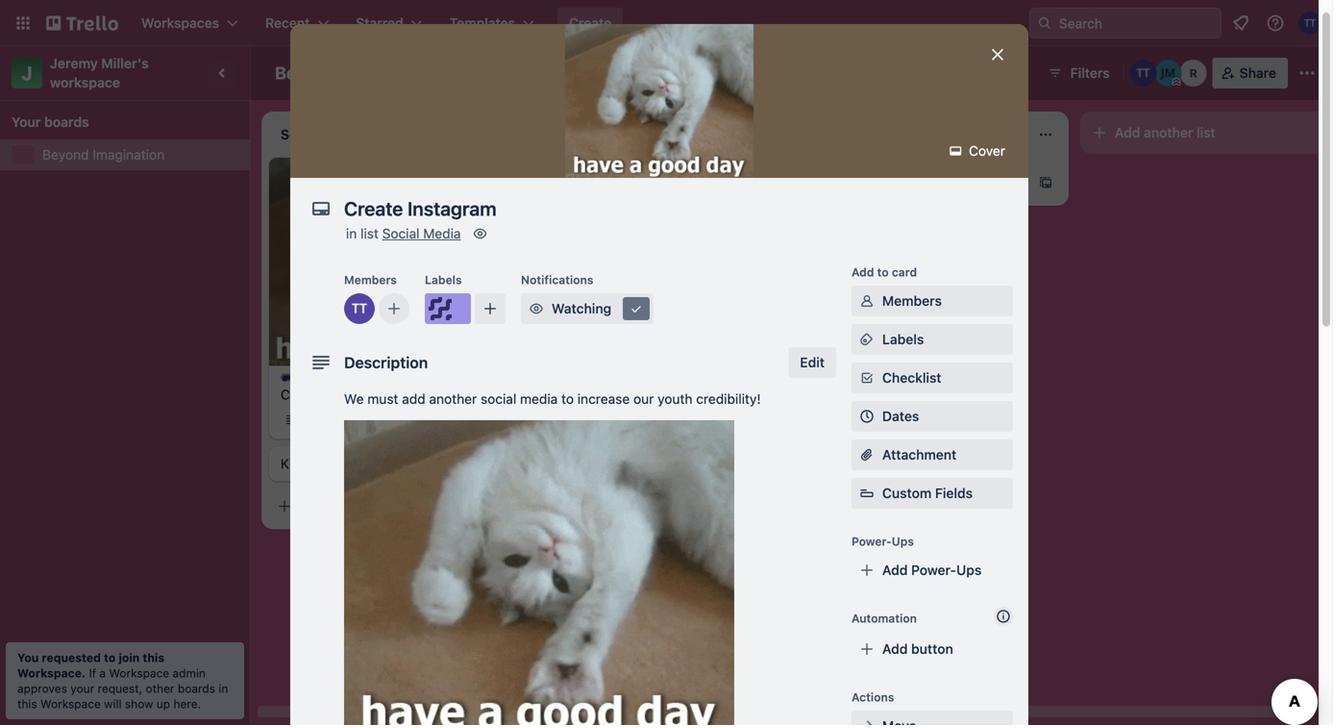 Task type: locate. For each thing, give the bounding box(es) containing it.
add down kickoff
[[300, 498, 325, 514]]

1 vertical spatial this
[[17, 697, 37, 711]]

boards inside the if a workspace admin approves your request, other boards in this workspace will show up here.
[[178, 682, 215, 695]]

this down approves
[[17, 697, 37, 711]]

1 vertical spatial another
[[429, 391, 477, 407]]

credibility!
[[697, 391, 761, 407]]

another down jeremy miller (jeremymiller198) image
[[1145, 125, 1194, 140]]

in
[[346, 226, 357, 241], [219, 682, 228, 695]]

r
[[1190, 66, 1198, 80]]

j
[[21, 62, 32, 84]]

add another list button
[[1081, 112, 1334, 154]]

sm image
[[471, 224, 490, 243], [858, 291, 877, 311], [858, 330, 877, 349], [858, 368, 877, 388], [858, 716, 877, 725]]

sm image
[[947, 141, 966, 161], [527, 299, 546, 318], [627, 299, 646, 318]]

labels
[[425, 273, 462, 287], [883, 331, 925, 347]]

primary element
[[0, 0, 1334, 46]]

to inside you requested to join this workspace.
[[104, 651, 116, 665]]

labels up color: purple, title: none image
[[425, 273, 462, 287]]

sm image right media
[[471, 224, 490, 243]]

1 horizontal spatial terry turtle (terryturtle) image
[[1131, 60, 1158, 87]]

to right "media"
[[562, 391, 574, 407]]

beyond imagination
[[275, 63, 439, 83], [42, 147, 165, 163]]

1 horizontal spatial beyond imagination
[[275, 63, 439, 83]]

color: bold red, title: "thoughts" element
[[554, 165, 626, 180]]

jeremy miller's workspace
[[50, 55, 152, 90]]

1 horizontal spatial members
[[883, 293, 942, 309]]

0 horizontal spatial list
[[361, 226, 379, 241]]

0 horizontal spatial boards
[[44, 114, 89, 130]]

1 vertical spatial ups
[[957, 562, 982, 578]]

0 vertical spatial boards
[[44, 114, 89, 130]]

0 horizontal spatial create
[[281, 387, 322, 402]]

0 vertical spatial members
[[344, 273, 397, 287]]

description
[[344, 353, 428, 372]]

add up add to card
[[846, 175, 872, 190]]

attachment button
[[852, 439, 1014, 470]]

add
[[1116, 125, 1141, 140], [846, 175, 872, 190], [852, 265, 875, 279], [300, 498, 325, 514], [883, 562, 908, 578], [883, 641, 908, 657]]

card down meeting
[[340, 498, 368, 514]]

sm image inside checklist link
[[858, 368, 877, 388]]

board
[[554, 65, 592, 81]]

0 horizontal spatial another
[[429, 391, 477, 407]]

to left the join on the left
[[104, 651, 116, 665]]

we must add another social media to increase our youth credibility!
[[344, 391, 761, 407]]

imagination inside board name text field
[[341, 63, 439, 83]]

1 horizontal spatial to
[[562, 391, 574, 407]]

a up add to card
[[875, 175, 883, 190]]

1 vertical spatial terry turtle (terryturtle) image
[[344, 293, 375, 324]]

0 vertical spatial terry turtle (terryturtle) image
[[1299, 12, 1322, 35]]

0 horizontal spatial workspace
[[40, 697, 101, 711]]

1 horizontal spatial another
[[1145, 125, 1194, 140]]

media
[[520, 391, 558, 407]]

0 horizontal spatial members
[[344, 273, 397, 287]]

a
[[875, 175, 883, 190], [329, 498, 336, 514], [99, 666, 106, 680]]

board link
[[522, 58, 604, 88]]

0 vertical spatial add a card
[[846, 175, 915, 190]]

1 horizontal spatial labels
[[883, 331, 925, 347]]

0 horizontal spatial add a card button
[[269, 491, 485, 522]]

1 vertical spatial beyond
[[42, 147, 89, 163]]

power-
[[852, 535, 892, 548], [912, 562, 957, 578]]

list inside button
[[1197, 125, 1216, 140]]

0 horizontal spatial beyond
[[42, 147, 89, 163]]

workspace down the join on the left
[[109, 666, 169, 680]]

meeting
[[328, 456, 378, 472]]

0 vertical spatial this
[[143, 651, 165, 665]]

our
[[634, 391, 654, 407]]

members inside members link
[[883, 293, 942, 309]]

sm image inside cover 'link'
[[947, 141, 966, 161]]

create for create
[[569, 15, 612, 31]]

1 vertical spatial workspace
[[40, 697, 101, 711]]

add a card down the kickoff meeting
[[300, 498, 368, 514]]

boards down admin
[[178, 682, 215, 695]]

1 vertical spatial create
[[281, 387, 322, 402]]

0 vertical spatial ups
[[892, 535, 915, 548]]

terry turtle (terryturtle) image
[[1131, 60, 1158, 87], [344, 293, 375, 324]]

1 vertical spatial add a card button
[[269, 491, 485, 522]]

add up members link
[[852, 265, 875, 279]]

sm image down actions
[[858, 716, 877, 725]]

create from template… image
[[1039, 175, 1054, 190], [492, 499, 508, 514]]

1 horizontal spatial sm image
[[627, 299, 646, 318]]

power- down power-ups
[[912, 562, 957, 578]]

1 vertical spatial power-
[[912, 562, 957, 578]]

customize views image
[[613, 63, 632, 83]]

terry turtle (terryturtle) image right open information menu icon
[[1299, 12, 1322, 35]]

this right the join on the left
[[143, 651, 165, 665]]

thinking
[[554, 178, 607, 194]]

add down filters button at the top of the page
[[1116, 125, 1141, 140]]

1 horizontal spatial workspace
[[109, 666, 169, 680]]

edit button
[[789, 347, 837, 378]]

add button
[[883, 641, 954, 657]]

0 vertical spatial power-
[[852, 535, 892, 548]]

1 horizontal spatial add a card button
[[816, 167, 1031, 198]]

terry turtle (terryturtle) image
[[1299, 12, 1322, 35], [485, 408, 508, 431]]

1 horizontal spatial boards
[[178, 682, 215, 695]]

1 horizontal spatial beyond
[[275, 63, 337, 83]]

list
[[1197, 125, 1216, 140], [361, 226, 379, 241]]

1 horizontal spatial create from template… image
[[1039, 175, 1054, 190]]

list down rubyanndersson (rubyanndersson) icon
[[1197, 125, 1216, 140]]

to up members link
[[878, 265, 889, 279]]

0 horizontal spatial to
[[104, 651, 116, 665]]

card up members link
[[892, 265, 918, 279]]

terry turtle (terryturtle) image left r
[[1131, 60, 1158, 87]]

boards
[[44, 114, 89, 130], [178, 682, 215, 695]]

0 vertical spatial beyond
[[275, 63, 337, 83]]

filters button
[[1042, 58, 1116, 88]]

sm image inside labels link
[[858, 330, 877, 349]]

1 vertical spatial terry turtle (terryturtle) image
[[485, 408, 508, 431]]

boards right 'your'
[[44, 114, 89, 130]]

we
[[344, 391, 364, 407]]

jeremy
[[50, 55, 98, 71]]

add to card
[[852, 265, 918, 279]]

in left social
[[346, 226, 357, 241]]

0 horizontal spatial sm image
[[527, 299, 546, 318]]

automation
[[852, 612, 917, 625]]

requested
[[42, 651, 101, 665]]

1 horizontal spatial list
[[1197, 125, 1216, 140]]

power- down the custom
[[852, 535, 892, 548]]

custom fields button
[[852, 484, 1014, 503]]

search image
[[1038, 15, 1053, 31]]

2 horizontal spatial sm image
[[947, 141, 966, 161]]

list left social
[[361, 226, 379, 241]]

0 vertical spatial another
[[1145, 125, 1194, 140]]

sm image inside members link
[[858, 291, 877, 311]]

another
[[1145, 125, 1194, 140], [429, 391, 477, 407]]

1 vertical spatial list
[[361, 226, 379, 241]]

0 vertical spatial list
[[1197, 125, 1216, 140]]

1 horizontal spatial add a card
[[846, 175, 915, 190]]

1 vertical spatial labels
[[883, 331, 925, 347]]

another inside add another list button
[[1145, 125, 1194, 140]]

back to home image
[[46, 8, 118, 38]]

media
[[423, 226, 461, 241]]

0 vertical spatial beyond imagination
[[275, 63, 439, 83]]

1 horizontal spatial ups
[[957, 562, 982, 578]]

0 horizontal spatial a
[[99, 666, 106, 680]]

other
[[146, 682, 175, 695]]

sm image for watching button
[[527, 299, 546, 318]]

1 horizontal spatial this
[[143, 651, 165, 665]]

sm image for cover 'link'
[[947, 141, 966, 161]]

add down automation
[[883, 641, 908, 657]]

sm image left checklist
[[858, 368, 877, 388]]

0 vertical spatial imagination
[[341, 63, 439, 83]]

a right if
[[99, 666, 106, 680]]

0 horizontal spatial this
[[17, 697, 37, 711]]

0 vertical spatial workspace
[[109, 666, 169, 680]]

1 vertical spatial in
[[219, 682, 228, 695]]

0 horizontal spatial imagination
[[93, 147, 165, 163]]

show menu image
[[1298, 63, 1318, 83]]

add a card up add to card
[[846, 175, 915, 190]]

workspace down your
[[40, 697, 101, 711]]

create
[[569, 15, 612, 31], [281, 387, 322, 402]]

0 vertical spatial create from template… image
[[1039, 175, 1054, 190]]

card
[[886, 175, 915, 190], [892, 265, 918, 279], [340, 498, 368, 514]]

1 horizontal spatial imagination
[[341, 63, 439, 83]]

cover
[[966, 143, 1006, 159]]

terry turtle (terryturtle) image left add members to card icon
[[344, 293, 375, 324]]

social
[[382, 226, 420, 241]]

you
[[17, 651, 39, 665]]

instagram
[[326, 387, 388, 402]]

add inside button
[[1116, 125, 1141, 140]]

create inside create 'button'
[[569, 15, 612, 31]]

add a card
[[846, 175, 915, 190], [300, 498, 368, 514]]

ups down fields in the right of the page
[[957, 562, 982, 578]]

create down color: purple, title: none icon
[[281, 387, 322, 402]]

thoughts thinking
[[554, 166, 626, 194]]

up
[[157, 697, 170, 711]]

members down add to card
[[883, 293, 942, 309]]

1 vertical spatial create from template… image
[[492, 499, 508, 514]]

this
[[143, 651, 165, 665], [17, 697, 37, 711]]

0 vertical spatial add a card button
[[816, 167, 1031, 198]]

0 horizontal spatial create from template… image
[[492, 499, 508, 514]]

add a card button down cover 'link'
[[816, 167, 1031, 198]]

your boards with 1 items element
[[12, 111, 229, 134]]

another right add
[[429, 391, 477, 407]]

members up add members to card icon
[[344, 273, 397, 287]]

1 horizontal spatial a
[[329, 498, 336, 514]]

create inside create instagram link
[[281, 387, 322, 402]]

0 vertical spatial create
[[569, 15, 612, 31]]

0 vertical spatial in
[[346, 226, 357, 241]]

1 vertical spatial members
[[883, 293, 942, 309]]

0 horizontal spatial ups
[[892, 535, 915, 548]]

None text field
[[335, 191, 969, 226]]

2 vertical spatial to
[[104, 651, 116, 665]]

custom
[[883, 485, 932, 501]]

1 vertical spatial to
[[562, 391, 574, 407]]

0 horizontal spatial add a card
[[300, 498, 368, 514]]

labels up checklist
[[883, 331, 925, 347]]

terry turtle (terryturtle) image down social
[[485, 408, 508, 431]]

filters
[[1071, 65, 1110, 81]]

this inside you requested to join this workspace.
[[143, 651, 165, 665]]

create up the board
[[569, 15, 612, 31]]

your boards
[[12, 114, 89, 130]]

0 horizontal spatial labels
[[425, 273, 462, 287]]

add
[[402, 391, 426, 407]]

0 notifications image
[[1230, 12, 1253, 35]]

1 vertical spatial card
[[892, 265, 918, 279]]

kickoff meeting
[[281, 456, 378, 472]]

sm image down add to card
[[858, 291, 877, 311]]

add a card button
[[816, 167, 1031, 198], [269, 491, 485, 522]]

join
[[119, 651, 140, 665]]

if
[[89, 666, 96, 680]]

color: purple, title: none image
[[281, 374, 319, 381]]

ups
[[892, 535, 915, 548], [957, 562, 982, 578]]

in right other
[[219, 682, 228, 695]]

0 horizontal spatial terry turtle (terryturtle) image
[[485, 408, 508, 431]]

1 horizontal spatial create
[[569, 15, 612, 31]]

card up add to card
[[886, 175, 915, 190]]

beyond
[[275, 63, 337, 83], [42, 147, 89, 163]]

sm image right "edit" 'button'
[[858, 330, 877, 349]]

ups up add power-ups at bottom
[[892, 535, 915, 548]]

1 vertical spatial boards
[[178, 682, 215, 695]]

0 horizontal spatial in
[[219, 682, 228, 695]]

0 horizontal spatial beyond imagination
[[42, 147, 165, 163]]

a down the kickoff meeting
[[329, 498, 336, 514]]

admin
[[173, 666, 206, 680]]

labels inside labels link
[[883, 331, 925, 347]]

0 vertical spatial a
[[875, 175, 883, 190]]

jeremy miller (jeremymiller198) image
[[1156, 60, 1183, 87]]

add a card button down kickoff meeting link
[[269, 491, 485, 522]]

2 vertical spatial a
[[99, 666, 106, 680]]

2 horizontal spatial to
[[878, 265, 889, 279]]

automation image
[[1008, 58, 1035, 85]]

power-ups
[[852, 535, 915, 548]]

share
[[1240, 65, 1277, 81]]

checklist link
[[852, 363, 1014, 393]]



Task type: describe. For each thing, give the bounding box(es) containing it.
0 horizontal spatial terry turtle (terryturtle) image
[[344, 293, 375, 324]]

sm image for members
[[858, 291, 877, 311]]

0 vertical spatial card
[[886, 175, 915, 190]]

workspace.
[[17, 666, 86, 680]]

will
[[104, 697, 122, 711]]

your
[[70, 682, 94, 695]]

Board name text field
[[265, 58, 449, 88]]

button
[[912, 641, 954, 657]]

add members to card image
[[387, 299, 402, 318]]

1 vertical spatial beyond imagination
[[42, 147, 165, 163]]

Search field
[[1053, 9, 1221, 38]]

in inside the if a workspace admin approves your request, other boards in this workspace will show up here.
[[219, 682, 228, 695]]

0 vertical spatial labels
[[425, 273, 462, 287]]

r button
[[1181, 60, 1208, 87]]

increase
[[578, 391, 630, 407]]

1 vertical spatial a
[[329, 498, 336, 514]]

sm image for labels
[[858, 330, 877, 349]]

0 vertical spatial to
[[878, 265, 889, 279]]

request,
[[98, 682, 143, 695]]

share button
[[1213, 58, 1289, 88]]

create button
[[558, 8, 623, 38]]

add button button
[[852, 634, 1014, 665]]

actions
[[852, 690, 895, 704]]

social
[[481, 391, 517, 407]]

thoughts
[[573, 166, 626, 180]]

this inside the if a workspace admin approves your request, other boards in this workspace will show up here.
[[17, 697, 37, 711]]

create instagram
[[281, 387, 388, 402]]

1 vertical spatial imagination
[[93, 147, 165, 163]]

a inside the if a workspace admin approves your request, other boards in this workspace will show up here.
[[99, 666, 106, 680]]

0 horizontal spatial power-
[[852, 535, 892, 548]]

you requested to join this workspace.
[[17, 651, 165, 680]]

in list social media
[[346, 226, 461, 241]]

add another list
[[1116, 125, 1216, 140]]

beyond imagination inside board name text field
[[275, 63, 439, 83]]

beyond inside board name text field
[[275, 63, 337, 83]]

watching button
[[521, 293, 654, 324]]

2 vertical spatial card
[[340, 498, 368, 514]]

watching
[[552, 301, 612, 316]]

0 vertical spatial terry turtle (terryturtle) image
[[1131, 60, 1158, 87]]

create from template… image for the topmost add a card button
[[1039, 175, 1054, 190]]

beyond imagination link
[[42, 145, 238, 164]]

youth
[[658, 391, 693, 407]]

dates button
[[852, 401, 1014, 432]]

thinking link
[[554, 177, 777, 196]]

members link
[[852, 286, 1014, 316]]

must
[[368, 391, 399, 407]]

1 vertical spatial add a card
[[300, 498, 368, 514]]

1 horizontal spatial in
[[346, 226, 357, 241]]

add inside button
[[883, 641, 908, 657]]

color: purple, title: none image
[[425, 293, 471, 324]]

show
[[125, 697, 153, 711]]

labels link
[[852, 324, 1014, 355]]

if a workspace admin approves your request, other boards in this workspace will show up here.
[[17, 666, 228, 711]]

kickoff meeting link
[[281, 454, 504, 474]]

kickoff
[[281, 456, 324, 472]]

rubyanndersson (rubyanndersson) image
[[1181, 60, 1208, 87]]

1 horizontal spatial terry turtle (terryturtle) image
[[1299, 12, 1322, 35]]

open information menu image
[[1267, 13, 1286, 33]]

create instagram link
[[281, 385, 504, 404]]

miller's
[[101, 55, 149, 71]]

social media link
[[382, 226, 461, 241]]

notifications
[[521, 273, 594, 287]]

create from template… image for leftmost add a card button
[[492, 499, 508, 514]]

dates
[[883, 408, 920, 424]]

your
[[12, 114, 41, 130]]

workspace
[[50, 75, 120, 90]]

add power-ups link
[[852, 555, 1014, 586]]

here.
[[174, 697, 201, 711]]

sm image for checklist
[[858, 368, 877, 388]]

attachment
[[883, 447, 957, 463]]

add power-ups
[[883, 562, 982, 578]]

have\_a\_good\_day.gif image
[[344, 420, 735, 725]]

edit
[[800, 354, 825, 370]]

approves
[[17, 682, 67, 695]]

1 horizontal spatial power-
[[912, 562, 957, 578]]

fields
[[936, 485, 973, 501]]

create for create instagram
[[281, 387, 322, 402]]

2 horizontal spatial a
[[875, 175, 883, 190]]

custom fields
[[883, 485, 973, 501]]

checklist
[[883, 370, 942, 386]]

cover link
[[941, 136, 1017, 166]]

add down power-ups
[[883, 562, 908, 578]]



Task type: vqa. For each thing, say whether or not it's contained in the screenshot.
2nd Christina Overa (christinaovera) image from the top
no



